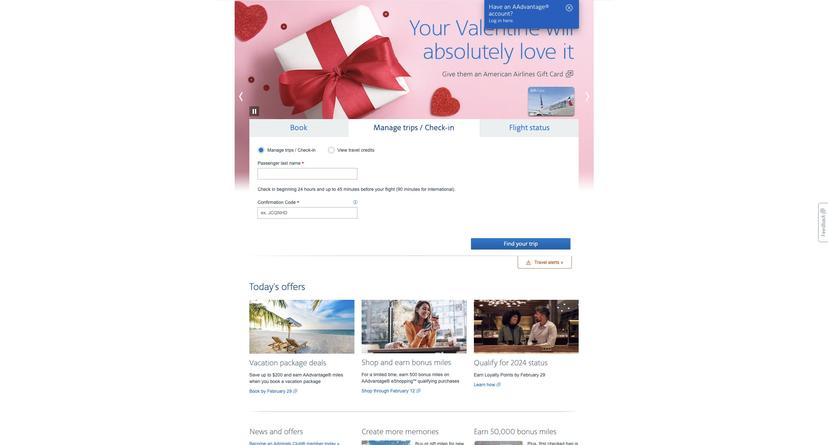Task type: locate. For each thing, give the bounding box(es) containing it.
1 horizontal spatial manage
[[374, 123, 402, 133]]

1 vertical spatial status
[[529, 359, 548, 368]]

and right the news on the bottom of the page
[[270, 428, 282, 437]]

1 horizontal spatial aadvantage®
[[362, 379, 390, 384]]

minutes right 45
[[344, 187, 360, 192]]

0 horizontal spatial manage
[[268, 148, 284, 153]]

0 vertical spatial book
[[290, 123, 308, 133]]

2 earn from the top
[[474, 428, 489, 437]]

earn up vacation
[[293, 373, 302, 378]]

trips inside option group
[[285, 148, 294, 153]]

0 vertical spatial manage trips / check-in
[[374, 123, 455, 133]]

0 horizontal spatial book
[[250, 389, 260, 394]]

view
[[338, 148, 348, 153]]

manage inside tab list
[[374, 123, 402, 133]]

manage up credits
[[374, 123, 402, 133]]

1 earn from the top
[[474, 373, 484, 378]]

by down "you"
[[261, 389, 266, 394]]

alerts
[[549, 260, 560, 265]]

newpage image right the 12
[[417, 388, 421, 395]]

aadvantage® down deals
[[303, 373, 332, 378]]

for left international).
[[422, 187, 427, 192]]

february
[[521, 373, 539, 378], [391, 389, 409, 394], [267, 389, 286, 394]]

a right book
[[282, 379, 284, 384]]

1 vertical spatial a
[[282, 379, 284, 384]]

miles
[[434, 359, 452, 368], [433, 372, 443, 378], [333, 373, 343, 378], [540, 428, 557, 437]]

to up "you"
[[268, 373, 271, 378]]

0 vertical spatial 29
[[541, 373, 546, 378]]

0 horizontal spatial 29
[[287, 389, 292, 394]]

2 shop from the top
[[362, 389, 373, 394]]

shop
[[362, 359, 379, 368], [362, 389, 373, 394]]

earn up the eshopping℠
[[400, 372, 409, 378]]

a right 'for'
[[370, 372, 373, 378]]

0 vertical spatial aadvantage®
[[303, 373, 332, 378]]

1 vertical spatial 29
[[287, 389, 292, 394]]

earn inside for a limited time, earn 500 bonus miles on aadvantage® eshopping℠ qualifying purchases
[[400, 372, 409, 378]]

confirmation code
[[258, 200, 297, 205]]

0 vertical spatial earn
[[474, 373, 484, 378]]

how
[[487, 383, 496, 388]]

1 horizontal spatial /
[[420, 123, 423, 133]]

manage up passenger last name
[[268, 148, 284, 153]]

for
[[362, 372, 369, 378]]

check-
[[425, 123, 448, 133], [298, 148, 312, 153]]

february down book
[[267, 389, 286, 394]]

0 horizontal spatial by
[[261, 389, 266, 394]]

1 vertical spatial bonus
[[419, 372, 431, 378]]

1 vertical spatial package
[[304, 379, 321, 384]]

to
[[332, 187, 336, 192], [268, 373, 271, 378]]

0 vertical spatial shop
[[362, 359, 379, 368]]

0 vertical spatial status
[[530, 123, 550, 133]]

2 horizontal spatial in
[[448, 123, 455, 133]]

0 vertical spatial for
[[422, 187, 427, 192]]

check
[[258, 187, 271, 192]]

1 horizontal spatial newpage image
[[497, 382, 501, 388]]

status right 2024
[[529, 359, 548, 368]]

1 vertical spatial check-
[[298, 148, 312, 153]]

0 vertical spatial trips
[[403, 123, 418, 133]]

eshopping℠
[[391, 379, 417, 384]]

name
[[289, 161, 301, 166]]

in
[[448, 123, 455, 133], [312, 148, 316, 153], [272, 187, 276, 192]]

manage trips / check-in
[[374, 123, 455, 133], [268, 148, 316, 153]]

for
[[422, 187, 427, 192], [500, 359, 509, 368]]

shop for shop and earn bonus miles
[[362, 359, 379, 368]]

1 vertical spatial earn
[[474, 428, 489, 437]]

up up "you"
[[261, 373, 266, 378]]

1 horizontal spatial to
[[332, 187, 336, 192]]

1 horizontal spatial trips
[[403, 123, 418, 133]]

0 horizontal spatial check-
[[298, 148, 312, 153]]

earn 50,000 bonus miles
[[474, 428, 557, 437]]

citi / aadvantage credit card image
[[474, 441, 523, 446]]

minutes
[[344, 187, 360, 192], [404, 187, 420, 192]]

by right points
[[515, 373, 520, 378]]

when
[[250, 379, 261, 384]]

/ inside option group
[[295, 148, 297, 153]]

status
[[530, 123, 550, 133], [529, 359, 548, 368]]

manage
[[374, 123, 402, 133], [268, 148, 284, 153]]

shop up 'for'
[[362, 359, 379, 368]]

2024
[[511, 359, 527, 368]]

memories
[[406, 428, 439, 437]]

vacation package deals
[[250, 359, 326, 368]]

book link
[[250, 119, 348, 137]]

flight status link
[[480, 119, 579, 137]]

status right flight
[[530, 123, 550, 133]]

1 vertical spatial up
[[261, 373, 266, 378]]

your
[[375, 187, 384, 192]]

bonus inside for a limited time, earn 500 bonus miles on aadvantage® eshopping℠ qualifying purchases
[[419, 372, 431, 378]]

book inside tab list
[[290, 123, 308, 133]]

to inside save up to $200 and earn aadvantage® miles when you book a vacation package
[[268, 373, 271, 378]]

aadvantage®
[[303, 373, 332, 378], [362, 379, 390, 384]]

shop left the through
[[362, 389, 373, 394]]

february down the eshopping℠
[[391, 389, 409, 394]]

Passenger last name text field
[[258, 168, 358, 180]]

qualify
[[474, 359, 498, 368]]

check- inside tab list
[[425, 123, 448, 133]]

1 horizontal spatial book
[[290, 123, 308, 133]]

0 vertical spatial check-
[[425, 123, 448, 133]]

0 horizontal spatial trips
[[285, 148, 294, 153]]

newpage image for 2024
[[497, 382, 501, 388]]

newpage image right how
[[497, 382, 501, 388]]

Confirmation Code text field
[[258, 207, 358, 219]]

tab list
[[250, 119, 579, 137]]

29
[[541, 373, 546, 378], [287, 389, 292, 394]]

None submit
[[471, 238, 571, 250]]

45
[[337, 187, 343, 192]]

1 vertical spatial to
[[268, 373, 271, 378]]

1 horizontal spatial minutes
[[404, 187, 420, 192]]

1 horizontal spatial check-
[[425, 123, 448, 133]]

create
[[362, 428, 384, 437]]

bonus up qualifying
[[419, 372, 431, 378]]

0 horizontal spatial newpage image
[[417, 388, 421, 395]]

credits
[[361, 148, 375, 153]]

0 horizontal spatial manage trips / check-in
[[268, 148, 316, 153]]

by
[[515, 373, 520, 378], [261, 389, 266, 394]]

0 horizontal spatial to
[[268, 373, 271, 378]]

option group containing manage trips / check-in
[[258, 147, 571, 154]]

in inside manage trips / check-in link
[[448, 123, 455, 133]]

1 horizontal spatial february
[[391, 389, 409, 394]]

bonus right "50,000"
[[518, 428, 538, 437]]

a
[[370, 372, 373, 378], [282, 379, 284, 384]]

earn
[[395, 359, 410, 368], [400, 372, 409, 378], [293, 373, 302, 378]]

and
[[317, 187, 325, 192], [381, 359, 393, 368], [284, 373, 292, 378], [270, 428, 282, 437]]

0 horizontal spatial a
[[282, 379, 284, 384]]

earn
[[474, 373, 484, 378], [474, 428, 489, 437]]

earn up learn
[[474, 373, 484, 378]]

bonus
[[412, 359, 432, 368], [419, 372, 431, 378], [518, 428, 538, 437]]

1 vertical spatial book
[[250, 389, 260, 394]]

save
[[250, 373, 260, 378]]

/
[[420, 123, 423, 133], [295, 148, 297, 153]]

bonus up 500
[[412, 359, 432, 368]]

1 vertical spatial manage trips / check-in
[[268, 148, 316, 153]]

0 horizontal spatial minutes
[[344, 187, 360, 192]]

0 vertical spatial bonus
[[412, 359, 432, 368]]

1 vertical spatial /
[[295, 148, 297, 153]]

offers
[[282, 282, 305, 294], [284, 428, 303, 437]]

0 vertical spatial a
[[370, 372, 373, 378]]

learn how
[[474, 383, 497, 388]]

0 vertical spatial to
[[332, 187, 336, 192]]

earn inside save up to $200 and earn aadvantage® miles when you book a vacation package
[[293, 373, 302, 378]]

last
[[281, 161, 288, 166]]

1 vertical spatial aadvantage®
[[362, 379, 390, 384]]

travel
[[349, 148, 360, 153]]

info image
[[354, 199, 358, 206]]

0 horizontal spatial up
[[261, 373, 266, 378]]

on
[[445, 372, 450, 378]]

newpage image
[[497, 382, 501, 388], [417, 388, 421, 395]]

trips
[[403, 123, 418, 133], [285, 148, 294, 153]]

1 horizontal spatial manage trips / check-in
[[374, 123, 455, 133]]

shop for shop through february 12
[[362, 389, 373, 394]]

0 vertical spatial in
[[448, 123, 455, 133]]

minutes right (90
[[404, 187, 420, 192]]

time,
[[388, 372, 398, 378]]

required image
[[297, 199, 299, 206]]

limited
[[374, 372, 387, 378]]

miles inside save up to $200 and earn aadvantage® miles when you book a vacation package
[[333, 373, 343, 378]]

option group
[[258, 147, 571, 154]]

package up save up to $200 and earn aadvantage® miles when you book a vacation package
[[280, 359, 307, 368]]

1 horizontal spatial up
[[326, 187, 331, 192]]

0 horizontal spatial /
[[295, 148, 297, 153]]

up
[[326, 187, 331, 192], [261, 373, 266, 378]]

1 vertical spatial trips
[[285, 148, 294, 153]]

0 horizontal spatial aadvantage®
[[303, 373, 332, 378]]

1 vertical spatial by
[[261, 389, 266, 394]]

and up vacation
[[284, 373, 292, 378]]

0 horizontal spatial february
[[267, 389, 286, 394]]

1 minutes from the left
[[344, 187, 360, 192]]

book
[[290, 123, 308, 133], [250, 389, 260, 394]]

package
[[280, 359, 307, 368], [304, 379, 321, 384]]

earn up time,
[[395, 359, 410, 368]]

1 shop from the top
[[362, 359, 379, 368]]

1 vertical spatial in
[[312, 148, 316, 153]]

earn up citi / aadvantage credit card image
[[474, 428, 489, 437]]

aadvantage® down limited
[[362, 379, 390, 384]]

1 vertical spatial shop
[[362, 389, 373, 394]]

to left 45
[[332, 187, 336, 192]]

2 vertical spatial in
[[272, 187, 276, 192]]

manage trips / check-in link
[[349, 119, 480, 137]]

1 horizontal spatial a
[[370, 372, 373, 378]]

book for book by february 29
[[250, 389, 260, 394]]

news
[[250, 428, 268, 437]]

flight
[[510, 123, 528, 133]]

pause slideshow image
[[249, 97, 259, 116]]

and up time,
[[381, 359, 393, 368]]

travel alerts
[[535, 260, 560, 265]]

1 horizontal spatial by
[[515, 373, 520, 378]]

for up points
[[500, 359, 509, 368]]

and inside save up to $200 and earn aadvantage® miles when you book a vacation package
[[284, 373, 292, 378]]

february down 2024
[[521, 373, 539, 378]]

purchases
[[439, 379, 460, 384]]

create more memories
[[362, 428, 439, 437]]

package right vacation
[[304, 379, 321, 384]]

save up to $200 and earn aadvantage® miles when you book a vacation package
[[250, 373, 343, 384]]

up left 45
[[326, 187, 331, 192]]

package inside save up to $200 and earn aadvantage® miles when you book a vacation package
[[304, 379, 321, 384]]

flight status
[[510, 123, 550, 133]]

0 vertical spatial manage
[[374, 123, 402, 133]]

0 vertical spatial /
[[420, 123, 423, 133]]

a inside for a limited time, earn 500 bonus miles on aadvantage® eshopping℠ qualifying purchases
[[370, 372, 373, 378]]

1 vertical spatial manage
[[268, 148, 284, 153]]

up inside save up to $200 and earn aadvantage® miles when you book a vacation package
[[261, 373, 266, 378]]

1 horizontal spatial for
[[500, 359, 509, 368]]

travel
[[535, 260, 547, 265]]

passenger
[[258, 161, 280, 166]]



Task type: describe. For each thing, give the bounding box(es) containing it.
previous slide image
[[235, 89, 264, 105]]

next slide image
[[565, 89, 594, 105]]

1 vertical spatial for
[[500, 359, 509, 368]]

earn loyalty points by february 29
[[474, 373, 546, 378]]

february for vacation package deals
[[267, 389, 286, 394]]

vacation
[[285, 379, 302, 384]]

loyalty
[[485, 373, 500, 378]]

february for shop and earn bonus miles
[[391, 389, 409, 394]]

aadvantage® inside for a limited time, earn 500 bonus miles on aadvantage® eshopping℠ qualifying purchases
[[362, 379, 390, 384]]

2 horizontal spatial february
[[521, 373, 539, 378]]

$200
[[273, 373, 283, 378]]

passenger last name
[[258, 161, 302, 166]]

check in beginning 24 hours and up to 45 minutes before your flight (90 minutes for international).
[[258, 187, 456, 192]]

manage trips / check-in inside option group
[[268, 148, 316, 153]]

today's offers
[[249, 282, 305, 294]]

before
[[361, 187, 374, 192]]

for a limited time, earn 500 bonus miles on aadvantage® eshopping℠ qualifying purchases
[[362, 372, 460, 384]]

qualifying
[[418, 379, 437, 384]]

manage trips / check-in inside tab list
[[374, 123, 455, 133]]

shop and earn bonus miles
[[362, 359, 452, 368]]

vacation
[[250, 359, 278, 368]]

status inside tab list
[[530, 123, 550, 133]]

shop through february 12
[[362, 389, 417, 394]]

flight
[[386, 187, 395, 192]]

view travel credits
[[338, 148, 375, 153]]

newpage image
[[293, 388, 298, 395]]

0 vertical spatial package
[[280, 359, 307, 368]]

0 vertical spatial up
[[326, 187, 331, 192]]

aadvantage® inside save up to $200 and earn aadvantage® miles when you book a vacation package
[[303, 373, 332, 378]]

0 vertical spatial offers
[[282, 282, 305, 294]]

50,000
[[491, 428, 516, 437]]

give your valentine an american airlines gift card. opens another site in a new window that may not meet accessibility guidelines. image
[[235, 0, 594, 194]]

more
[[386, 428, 404, 437]]

points
[[501, 373, 514, 378]]

1 vertical spatial offers
[[284, 428, 303, 437]]

1 horizontal spatial in
[[312, 148, 316, 153]]

code
[[285, 200, 296, 205]]

hours
[[304, 187, 316, 192]]

confirmation
[[258, 200, 284, 205]]

2 vertical spatial bonus
[[518, 428, 538, 437]]

a inside save up to $200 and earn aadvantage® miles when you book a vacation package
[[282, 379, 284, 384]]

1 horizontal spatial 29
[[541, 373, 546, 378]]

earn for earn loyalty points by february 29
[[474, 373, 484, 378]]

0 horizontal spatial in
[[272, 187, 276, 192]]

deals
[[309, 359, 326, 368]]

miles inside for a limited time, earn 500 bonus miles on aadvantage® eshopping℠ qualifying purchases
[[433, 372, 443, 378]]

through
[[374, 389, 389, 394]]

newpage image for earn
[[417, 388, 421, 395]]

500
[[410, 372, 418, 378]]

trips inside tab list
[[403, 123, 418, 133]]

news and offers
[[250, 428, 303, 437]]

learn
[[474, 383, 486, 388]]

2 minutes from the left
[[404, 187, 420, 192]]

book by february 29
[[250, 389, 293, 394]]

(90
[[396, 187, 403, 192]]

24
[[298, 187, 303, 192]]

beginning
[[277, 187, 297, 192]]

qualify for 2024 status
[[474, 359, 548, 368]]

earn for earn 50,000 bonus miles
[[474, 428, 489, 437]]

book
[[270, 379, 280, 384]]

leave feedback, opens external site in new window image
[[819, 203, 829, 242]]

and right hours
[[317, 187, 325, 192]]

you
[[262, 379, 269, 384]]

travel alerts link
[[518, 256, 572, 269]]

book for book
[[290, 123, 308, 133]]

international).
[[428, 187, 456, 192]]

check- inside option group
[[298, 148, 312, 153]]

0 horizontal spatial for
[[422, 187, 427, 192]]

/ inside tab list
[[420, 123, 423, 133]]

12
[[410, 389, 415, 394]]

0 vertical spatial by
[[515, 373, 520, 378]]

required image
[[302, 160, 304, 167]]

today's
[[249, 282, 279, 294]]

tab list containing book
[[250, 119, 579, 137]]



Task type: vqa. For each thing, say whether or not it's contained in the screenshot.
Code
yes



